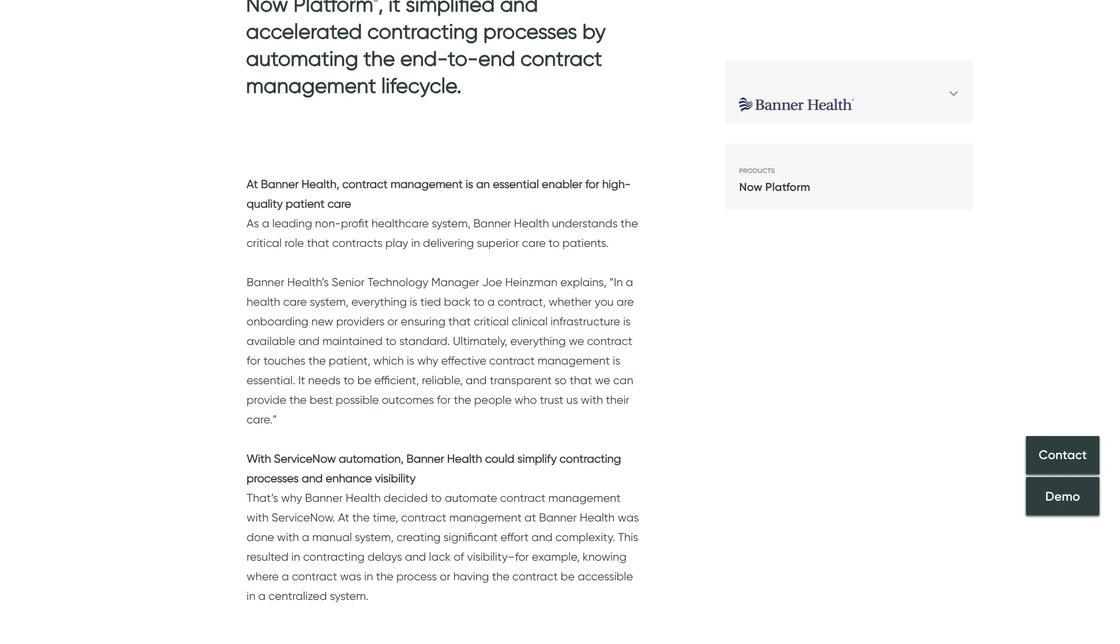 Task type: vqa. For each thing, say whether or not it's contained in the screenshot.
Source
no



Task type: describe. For each thing, give the bounding box(es) containing it.
infrastructure
[[551, 315, 621, 328]]

it
[[298, 373, 305, 387]]

1 vertical spatial everything
[[511, 334, 566, 348]]

tied
[[421, 295, 441, 309]]

processes inside , it simplified and accelerated contracting processes by automating the end‑to‑end contract management lifecycle.
[[484, 19, 578, 43]]

patient
[[286, 197, 325, 211]]

banner up quality
[[261, 177, 299, 191]]

contracting inside , it simplified and accelerated contracting processes by automating the end‑to‑end contract management lifecycle.
[[368, 19, 478, 43]]

contract down example,
[[513, 570, 558, 584]]

in right resulted
[[292, 550, 300, 564]]

delays
[[368, 550, 402, 564]]

patient,
[[329, 354, 371, 368]]

touches
[[264, 354, 306, 368]]

essential.
[[247, 373, 296, 387]]

that inside at banner health, contract management is an essential enabler for high- quality patient care as a leading non-profit healthcare system, banner health understands the critical role that contracts play in delivering superior care to patients.
[[307, 236, 330, 250]]

simplified
[[406, 0, 495, 16]]

standard.
[[400, 334, 450, 348]]

superior
[[477, 236, 520, 250]]

play
[[386, 236, 409, 250]]

management inside , it simplified and accelerated contracting processes by automating the end‑to‑end contract management lifecycle.
[[246, 73, 376, 98]]

new
[[312, 315, 333, 328]]

1 horizontal spatial for
[[437, 393, 451, 407]]

high-
[[603, 177, 631, 191]]

now
[[740, 180, 763, 194]]

enhance
[[326, 472, 372, 485]]

or inside banner health's senior technology manager joe heinzman explains, "in a health care system, everything is tied back to a contract, whether you are onboarding new providers or ensuring that critical clinical infrastructure is available and maintained to standard. ultimately, everything we contract for touches the patient, which is why effective contract management is essential. it needs to be efficient, reliable, and transparent so that we can provide the best possible outcomes for the people who trust us with their care."
[[388, 315, 398, 328]]

maintained
[[323, 334, 383, 348]]

contact link
[[1027, 437, 1100, 475]]

of
[[454, 550, 464, 564]]

and inside , it simplified and accelerated contracting processes by automating the end‑to‑end contract management lifecycle.
[[500, 0, 538, 16]]

onboarding
[[247, 315, 309, 328]]

lifecycle.
[[382, 73, 462, 98]]

in down delays
[[364, 570, 373, 584]]

at banner health, contract management is an essential enabler for high- quality patient care as a leading non-profit healthcare system, banner health understands the critical role that contracts play in delivering superior care to patients.
[[247, 177, 639, 250]]

system.
[[330, 589, 369, 603]]

provide
[[247, 393, 287, 407]]

management inside banner health's senior technology manager joe heinzman explains, "in a health care system, everything is tied back to a contract, whether you are onboarding new providers or ensuring that critical clinical infrastructure is available and maintained to standard. ultimately, everything we contract for touches the patient, which is why effective contract management is essential. it needs to be efficient, reliable, and transparent so that we can provide the best possible outcomes for the people who trust us with their care."
[[538, 354, 610, 368]]

an
[[477, 177, 490, 191]]

non-
[[315, 216, 341, 230]]

possible
[[336, 393, 379, 407]]

senior
[[332, 275, 365, 289]]

at inside with servicenow automation, banner health could simplify contracting processes and enhance visibility that's why banner health decided to automate contract management with servicenow. at the time, contract management at banner health was done with a manual system, creating significant effort and complexity. this resulted in contracting delays and lack of visibility–for example, knowing where a contract was in the process or having the contract be accessible in a centralized system.
[[338, 511, 350, 525]]

platform
[[766, 180, 811, 194]]

for inside at banner health, contract management is an essential enabler for high- quality patient care as a leading non-profit healthcare system, banner health understands the critical role that contracts play in delivering superior care to patients.
[[586, 177, 600, 191]]

role
[[285, 236, 304, 250]]

manager
[[432, 275, 480, 289]]

a down "joe"
[[488, 295, 495, 309]]

this
[[618, 530, 639, 544]]

the down reliable,
[[454, 393, 472, 407]]

ensuring
[[401, 315, 446, 328]]

available
[[247, 334, 296, 348]]

can
[[614, 373, 634, 387]]

a right "in
[[626, 275, 634, 289]]

critical inside banner health's senior technology manager joe heinzman explains, "in a health care system, everything is tied back to a contract, whether you are onboarding new providers or ensuring that critical clinical infrastructure is available and maintained to standard. ultimately, everything we contract for touches the patient, which is why effective contract management is essential. it needs to be efficient, reliable, and transparent so that we can provide the best possible outcomes for the people who trust us with their care."
[[474, 315, 509, 328]]

could
[[485, 452, 515, 466]]

demo link
[[1027, 478, 1100, 516]]

significant
[[444, 530, 498, 544]]

you
[[595, 295, 614, 309]]

the inside , it simplified and accelerated contracting processes by automating the end‑to‑end contract management lifecycle.
[[364, 46, 395, 71]]

management inside at banner health, contract management is an essential enabler for high- quality patient care as a leading non-profit healthcare system, banner health understands the critical role that contracts play in delivering superior care to patients.
[[391, 177, 463, 191]]

contract,
[[498, 295, 546, 309]]

whether
[[549, 295, 592, 309]]

patients.
[[563, 236, 609, 250]]

automate
[[445, 491, 498, 505]]

automating
[[246, 46, 359, 71]]

so
[[555, 373, 567, 387]]

heinzman
[[505, 275, 558, 289]]

back
[[444, 295, 471, 309]]

health inside at banner health, contract management is an essential enabler for high- quality patient care as a leading non-profit healthcare system, banner health understands the critical role that contracts play in delivering superior care to patients.
[[514, 216, 549, 230]]

joe
[[482, 275, 503, 289]]

0 horizontal spatial for
[[247, 354, 261, 368]]

be inside with servicenow automation, banner health could simplify contracting processes and enhance visibility that's why banner health decided to automate contract management with servicenow. at the time, contract management at banner health was done with a manual system, creating significant effort and complexity. this resulted in contracting delays and lack of visibility–for example, knowing where a contract was in the process or having the contract be accessible in a centralized system.
[[561, 570, 575, 584]]

1 vertical spatial that
[[449, 315, 471, 328]]

as
[[247, 216, 259, 230]]

providers
[[336, 315, 385, 328]]

needs
[[308, 373, 341, 387]]

health
[[247, 295, 280, 309]]

a down where
[[258, 589, 266, 603]]

visibility
[[375, 472, 416, 485]]

the down "it"
[[289, 393, 307, 407]]

having
[[454, 570, 489, 584]]

1 vertical spatial was
[[340, 570, 362, 584]]

centralized
[[269, 589, 327, 603]]

their
[[606, 393, 630, 407]]

the down visibility–for
[[492, 570, 510, 584]]

a right where
[[282, 570, 289, 584]]

processes inside with servicenow automation, banner health could simplify contracting processes and enhance visibility that's why banner health decided to automate contract management with servicenow. at the time, contract management at banner health was done with a manual system, creating significant effort and complexity. this resulted in contracting delays and lack of visibility–for example, knowing where a contract was in the process or having the contract be accessible in a centralized system.
[[247, 472, 299, 485]]

technology
[[368, 275, 429, 289]]

is right which
[[407, 354, 415, 368]]

health,
[[302, 177, 340, 191]]

1 horizontal spatial care
[[328, 197, 351, 211]]

at
[[525, 511, 537, 525]]

why inside banner health's senior technology manager joe heinzman explains, "in a health care system, everything is tied back to a contract, whether you are onboarding new providers or ensuring that critical clinical infrastructure is available and maintained to standard. ultimately, everything we contract for touches the patient, which is why effective contract management is essential. it needs to be efficient, reliable, and transparent so that we can provide the best possible outcomes for the people who trust us with their care."
[[417, 354, 439, 368]]

manual
[[312, 530, 352, 544]]

reliable,
[[422, 373, 463, 387]]

with servicenow automation, banner health could simplify contracting processes and enhance visibility that's why banner health decided to automate contract management with servicenow. at the time, contract management at banner health was done with a manual system, creating significant effort and complexity. this resulted in contracting delays and lack of visibility–for example, knowing where a contract was in the process or having the contract be accessible in a centralized system.
[[247, 452, 639, 603]]

products
[[740, 167, 776, 175]]

complexity.
[[556, 530, 615, 544]]

time,
[[373, 511, 398, 525]]

the down delays
[[376, 570, 394, 584]]

contract inside at banner health, contract management is an essential enabler for high- quality patient care as a leading non-profit healthcare system, banner health understands the critical role that contracts play in delivering superior care to patients.
[[342, 177, 388, 191]]

now platform link
[[740, 177, 811, 197]]

"in
[[610, 275, 623, 289]]

health's
[[287, 275, 329, 289]]

health left could
[[447, 452, 483, 466]]

care inside banner health's senior technology manager joe heinzman explains, "in a health care system, everything is tied back to a contract, whether you are onboarding new providers or ensuring that critical clinical infrastructure is available and maintained to standard. ultimately, everything we contract for touches the patient, which is why effective contract management is essential. it needs to be efficient, reliable, and transparent so that we can provide the best possible outcomes for the people who trust us with their care."
[[283, 295, 307, 309]]

banner inside banner health's senior technology manager joe heinzman explains, "in a health care system, everything is tied back to a contract, whether you are onboarding new providers or ensuring that critical clinical infrastructure is available and maintained to standard. ultimately, everything we contract for touches the patient, which is why effective contract management is essential. it needs to be efficient, reliable, and transparent so that we can provide the best possible outcomes for the people who trust us with their care."
[[247, 275, 285, 289]]

transparent
[[490, 373, 552, 387]]

simplify
[[518, 452, 557, 466]]

demo
[[1046, 489, 1081, 504]]



Task type: locate. For each thing, give the bounding box(es) containing it.
knowing
[[583, 550, 627, 564]]

to right back
[[474, 295, 485, 309]]

1 vertical spatial at
[[338, 511, 350, 525]]

the down ,
[[364, 46, 395, 71]]

0 horizontal spatial or
[[388, 315, 398, 328]]

critical
[[247, 236, 282, 250], [474, 315, 509, 328]]

where
[[247, 570, 279, 584]]

0 horizontal spatial care
[[283, 295, 307, 309]]

contract
[[521, 46, 603, 71], [342, 177, 388, 191], [587, 334, 633, 348], [490, 354, 535, 368], [500, 491, 546, 505], [401, 511, 447, 525], [292, 570, 337, 584], [513, 570, 558, 584]]

contract up "at" at the bottom left of page
[[500, 491, 546, 505]]

be up possible
[[358, 373, 372, 387]]

why down standard.
[[417, 354, 439, 368]]

0 vertical spatial care
[[328, 197, 351, 211]]

1 vertical spatial critical
[[474, 315, 509, 328]]

system, up delays
[[355, 530, 394, 544]]

0 vertical spatial system,
[[432, 216, 471, 230]]

contract inside , it simplified and accelerated contracting processes by automating the end‑to‑end contract management lifecycle.
[[521, 46, 603, 71]]

contracting right simplify
[[560, 452, 622, 466]]

1 horizontal spatial we
[[595, 373, 611, 387]]

contracting down manual in the left of the page
[[303, 550, 365, 564]]

we left can at the right bottom
[[595, 373, 611, 387]]

1 horizontal spatial at
[[338, 511, 350, 525]]

0 vertical spatial we
[[569, 334, 585, 348]]

health down the enhance
[[346, 491, 381, 505]]

system,
[[432, 216, 471, 230], [310, 295, 349, 309], [355, 530, 394, 544]]

at up manual in the left of the page
[[338, 511, 350, 525]]

contracts
[[332, 236, 383, 250]]

0 vertical spatial critical
[[247, 236, 282, 250]]

0 vertical spatial that
[[307, 236, 330, 250]]

0 horizontal spatial at
[[247, 177, 258, 191]]

with right us
[[581, 393, 603, 407]]

a
[[262, 216, 269, 230], [626, 275, 634, 289], [488, 295, 495, 309], [302, 530, 310, 544], [282, 570, 289, 584], [258, 589, 266, 603]]

explains,
[[561, 275, 607, 289]]

0 vertical spatial why
[[417, 354, 439, 368]]

1 vertical spatial why
[[281, 491, 302, 505]]

0 vertical spatial be
[[358, 373, 372, 387]]

that right so
[[570, 373, 592, 387]]

a inside at banner health, contract management is an essential enabler for high- quality patient care as a leading non-profit healthcare system, banner health understands the critical role that contracts play in delivering superior care to patients.
[[262, 216, 269, 230]]

2 vertical spatial care
[[283, 295, 307, 309]]

2 vertical spatial with
[[277, 530, 299, 544]]

servicenow
[[274, 452, 336, 466]]

by
[[583, 19, 606, 43]]

1 horizontal spatial system,
[[355, 530, 394, 544]]

outcomes
[[382, 393, 434, 407]]

was up system.
[[340, 570, 362, 584]]

2 vertical spatial contracting
[[303, 550, 365, 564]]

1 vertical spatial contracting
[[560, 452, 622, 466]]

care up non-
[[328, 197, 351, 211]]

contract up transparent on the left
[[490, 354, 535, 368]]

to
[[549, 236, 560, 250], [474, 295, 485, 309], [386, 334, 397, 348], [344, 373, 355, 387], [431, 491, 442, 505]]

accessible
[[578, 570, 633, 584]]

that down back
[[449, 315, 471, 328]]

to down patient,
[[344, 373, 355, 387]]

is inside at banner health, contract management is an essential enabler for high- quality patient care as a leading non-profit healthcare system, banner health understands the critical role that contracts play in delivering superior care to patients.
[[466, 177, 474, 191]]

system, inside banner health's senior technology manager joe heinzman explains, "in a health care system, everything is tied back to a contract, whether you are onboarding new providers or ensuring that critical clinical infrastructure is available and maintained to standard. ultimately, everything we contract for touches the patient, which is why effective contract management is essential. it needs to be efficient, reliable, and transparent so that we can provide the best possible outcomes for the people who trust us with their care."
[[310, 295, 349, 309]]

leading
[[272, 216, 312, 230]]

effective
[[441, 354, 487, 368]]

in right the play
[[412, 236, 420, 250]]

servicenow.
[[272, 511, 335, 525]]

with
[[247, 452, 271, 466]]

2 horizontal spatial with
[[581, 393, 603, 407]]

0 horizontal spatial contracting
[[303, 550, 365, 564]]

we down infrastructure
[[569, 334, 585, 348]]

0 vertical spatial at
[[247, 177, 258, 191]]

0 horizontal spatial system,
[[310, 295, 349, 309]]

that down non-
[[307, 236, 330, 250]]

system, up delivering
[[432, 216, 471, 230]]

2 vertical spatial for
[[437, 393, 451, 407]]

0 horizontal spatial that
[[307, 236, 330, 250]]

0 horizontal spatial we
[[569, 334, 585, 348]]

is up can at the right bottom
[[613, 354, 621, 368]]

1 horizontal spatial contracting
[[368, 19, 478, 43]]

delivering
[[423, 236, 474, 250]]

it
[[389, 0, 401, 16]]

profit
[[341, 216, 369, 230]]

for left "high-"
[[586, 177, 600, 191]]

in
[[412, 236, 420, 250], [292, 550, 300, 564], [364, 570, 373, 584], [247, 589, 256, 603]]

critical down as
[[247, 236, 282, 250]]

care."
[[247, 413, 277, 427]]

why
[[417, 354, 439, 368], [281, 491, 302, 505]]

banner up servicenow.
[[305, 491, 343, 505]]

banner right "at" at the bottom left of page
[[539, 511, 577, 525]]

management down automate
[[450, 511, 522, 525]]

1 vertical spatial or
[[440, 570, 451, 584]]

management up healthcare
[[391, 177, 463, 191]]

banner up health
[[247, 275, 285, 289]]

end‑to‑end
[[400, 46, 516, 71]]

1 vertical spatial be
[[561, 570, 575, 584]]

care right superior
[[522, 236, 546, 250]]

with inside banner health's senior technology manager joe heinzman explains, "in a health care system, everything is tied back to a contract, whether you are onboarding new providers or ensuring that critical clinical infrastructure is available and maintained to standard. ultimately, everything we contract for touches the patient, which is why effective contract management is essential. it needs to be efficient, reliable, and transparent so that we can provide the best possible outcomes for the people who trust us with their care."
[[581, 393, 603, 407]]

banner up visibility
[[407, 452, 445, 466]]

the left time,
[[352, 511, 370, 525]]

2 vertical spatial that
[[570, 373, 592, 387]]

or left ensuring
[[388, 315, 398, 328]]

the up needs
[[309, 354, 326, 368]]

0 horizontal spatial processes
[[247, 472, 299, 485]]

efficient,
[[375, 373, 419, 387]]

people
[[474, 393, 512, 407]]

1 horizontal spatial with
[[277, 530, 299, 544]]

to up which
[[386, 334, 397, 348]]

0 vertical spatial for
[[586, 177, 600, 191]]

at up quality
[[247, 177, 258, 191]]

1 vertical spatial processes
[[247, 472, 299, 485]]

critical inside at banner health, contract management is an essential enabler for high- quality patient care as a leading non-profit healthcare system, banner health understands the critical role that contracts play in delivering superior care to patients.
[[247, 236, 282, 250]]

for up essential.
[[247, 354, 261, 368]]

1 horizontal spatial critical
[[474, 315, 509, 328]]

in down where
[[247, 589, 256, 603]]

2 horizontal spatial system,
[[432, 216, 471, 230]]

2 horizontal spatial contracting
[[560, 452, 622, 466]]

lack
[[429, 550, 451, 564]]

the down "high-"
[[621, 216, 639, 230]]

banner
[[261, 177, 299, 191], [474, 216, 511, 230], [247, 275, 285, 289], [407, 452, 445, 466], [305, 491, 343, 505], [539, 511, 577, 525]]

essential
[[493, 177, 539, 191]]

2 vertical spatial system,
[[355, 530, 394, 544]]

0 vertical spatial was
[[618, 511, 639, 525]]

enabler
[[542, 177, 583, 191]]

best
[[310, 393, 333, 407]]

with down servicenow.
[[277, 530, 299, 544]]

, it simplified and accelerated contracting processes by automating the end‑to‑end contract management lifecycle.
[[246, 0, 606, 98]]

0 horizontal spatial why
[[281, 491, 302, 505]]

2 horizontal spatial care
[[522, 236, 546, 250]]

0 vertical spatial processes
[[484, 19, 578, 43]]

system, up the new
[[310, 295, 349, 309]]

why up servicenow.
[[281, 491, 302, 505]]

with up done
[[247, 511, 269, 525]]

system, inside at banner health, contract management is an essential enabler for high- quality patient care as a leading non-profit healthcare system, banner health understands the critical role that contracts play in delivering superior care to patients.
[[432, 216, 471, 230]]

contract up centralized
[[292, 570, 337, 584]]

0 vertical spatial everything
[[352, 295, 407, 309]]

management
[[246, 73, 376, 98], [391, 177, 463, 191], [538, 354, 610, 368], [549, 491, 621, 505], [450, 511, 522, 525]]

and
[[500, 0, 538, 16], [299, 334, 320, 348], [466, 373, 487, 387], [302, 472, 323, 485], [532, 530, 553, 544], [405, 550, 426, 564]]

products now platform
[[740, 167, 811, 194]]

effort
[[501, 530, 529, 544]]

or
[[388, 315, 398, 328], [440, 570, 451, 584]]

process
[[397, 570, 437, 584]]

2 horizontal spatial for
[[586, 177, 600, 191]]

everything down clinical
[[511, 334, 566, 348]]

system, inside with servicenow automation, banner health could simplify contracting processes and enhance visibility that's why banner health decided to automate contract management with servicenow. at the time, contract management at banner health was done with a manual system, creating significant effort and complexity. this resulted in contracting delays and lack of visibility–for example, knowing where a contract was in the process or having the contract be accessible in a centralized system.
[[355, 530, 394, 544]]

care
[[328, 197, 351, 211], [522, 236, 546, 250], [283, 295, 307, 309]]

the
[[364, 46, 395, 71], [621, 216, 639, 230], [309, 354, 326, 368], [289, 393, 307, 407], [454, 393, 472, 407], [352, 511, 370, 525], [376, 570, 394, 584], [492, 570, 510, 584]]

the inside at banner health, contract management is an essential enabler for high- quality patient care as a leading non-profit healthcare system, banner health understands the critical role that contracts play in delivering superior care to patients.
[[621, 216, 639, 230]]

1 horizontal spatial processes
[[484, 19, 578, 43]]

management down automating
[[246, 73, 376, 98]]

0 horizontal spatial critical
[[247, 236, 282, 250]]

1 vertical spatial care
[[522, 236, 546, 250]]

health up complexity.
[[580, 511, 615, 525]]

1 vertical spatial system,
[[310, 295, 349, 309]]

1 horizontal spatial why
[[417, 354, 439, 368]]

care down health's
[[283, 295, 307, 309]]

0 horizontal spatial be
[[358, 373, 372, 387]]

us
[[567, 393, 578, 407]]

is left an
[[466, 177, 474, 191]]

a down servicenow.
[[302, 530, 310, 544]]

or inside with servicenow automation, banner health could simplify contracting processes and enhance visibility that's why banner health decided to automate contract management with servicenow. at the time, contract management at banner health was done with a manual system, creating significant effort and complexity. this resulted in contracting delays and lack of visibility–for example, knowing where a contract was in the process or having the contract be accessible in a centralized system.
[[440, 570, 451, 584]]

visibility–for
[[467, 550, 529, 564]]

0 horizontal spatial was
[[340, 570, 362, 584]]

be inside banner health's senior technology manager joe heinzman explains, "in a health care system, everything is tied back to a contract, whether you are onboarding new providers or ensuring that critical clinical infrastructure is available and maintained to standard. ultimately, everything we contract for touches the patient, which is why effective contract management is essential. it needs to be efficient, reliable, and transparent so that we can provide the best possible outcomes for the people who trust us with their care."
[[358, 373, 372, 387]]

be down example,
[[561, 570, 575, 584]]

contract up creating
[[401, 511, 447, 525]]

2 horizontal spatial that
[[570, 373, 592, 387]]

management up complexity.
[[549, 491, 621, 505]]

who
[[515, 393, 537, 407]]

that's
[[247, 491, 278, 505]]

0 vertical spatial with
[[581, 393, 603, 407]]

quality
[[247, 197, 283, 211]]

1 horizontal spatial be
[[561, 570, 575, 584]]

healthcare
[[372, 216, 429, 230]]

processes
[[484, 19, 578, 43], [247, 472, 299, 485]]

to left patients.
[[549, 236, 560, 250]]

in inside at banner health, contract management is an essential enabler for high- quality patient care as a leading non-profit healthcare system, banner health understands the critical role that contracts play in delivering superior care to patients.
[[412, 236, 420, 250]]

1 horizontal spatial or
[[440, 570, 451, 584]]

1 vertical spatial we
[[595, 373, 611, 387]]

contract up profit
[[342, 177, 388, 191]]

we
[[569, 334, 585, 348], [595, 373, 611, 387]]

why inside with servicenow automation, banner health could simplify contracting processes and enhance visibility that's why banner health decided to automate contract management with servicenow. at the time, contract management at banner health was done with a manual system, creating significant effort and complexity. this resulted in contracting delays and lack of visibility–for example, knowing where a contract was in the process or having the contract be accessible in a centralized system.
[[281, 491, 302, 505]]

to right decided
[[431, 491, 442, 505]]

contract down infrastructure
[[587, 334, 633, 348]]

1 vertical spatial for
[[247, 354, 261, 368]]

contracting down simplified
[[368, 19, 478, 43]]

understands
[[552, 216, 618, 230]]

creating
[[397, 530, 441, 544]]

to inside at banner health, contract management is an essential enabler for high- quality patient care as a leading non-profit healthcare system, banner health understands the critical role that contracts play in delivering superior care to patients.
[[549, 236, 560, 250]]

automation,
[[339, 452, 404, 466]]

everything down technology
[[352, 295, 407, 309]]

health up superior
[[514, 216, 549, 230]]

which
[[374, 354, 404, 368]]

be
[[358, 373, 372, 387], [561, 570, 575, 584]]

at inside at banner health, contract management is an essential enabler for high- quality patient care as a leading non-profit healthcare system, banner health understands the critical role that contracts play in delivering superior care to patients.
[[247, 177, 258, 191]]

contact
[[1039, 447, 1088, 463]]

1 horizontal spatial that
[[449, 315, 471, 328]]

1 vertical spatial with
[[247, 511, 269, 525]]

banner up superior
[[474, 216, 511, 230]]

critical up ultimately,
[[474, 315, 509, 328]]

accelerated
[[246, 19, 362, 43]]

management up so
[[538, 354, 610, 368]]

resulted
[[247, 550, 289, 564]]

is
[[466, 177, 474, 191], [410, 295, 418, 309], [624, 315, 631, 328], [407, 354, 415, 368], [613, 354, 621, 368]]

contract down by
[[521, 46, 603, 71]]

with
[[581, 393, 603, 407], [247, 511, 269, 525], [277, 530, 299, 544]]

0 vertical spatial contracting
[[368, 19, 478, 43]]

contracting
[[368, 19, 478, 43], [560, 452, 622, 466], [303, 550, 365, 564]]

,
[[379, 0, 384, 16]]

for down reliable,
[[437, 393, 451, 407]]

to inside with servicenow automation, banner health could simplify contracting processes and enhance visibility that's why banner health decided to automate contract management with servicenow. at the time, contract management at banner health was done with a manual system, creating significant effort and complexity. this resulted in contracting delays and lack of visibility–for example, knowing where a contract was in the process or having the contract be accessible in a centralized system.
[[431, 491, 442, 505]]

for
[[586, 177, 600, 191], [247, 354, 261, 368], [437, 393, 451, 407]]

was up this
[[618, 511, 639, 525]]

or down lack
[[440, 570, 451, 584]]

clinical
[[512, 315, 548, 328]]

banner health's senior technology manager joe heinzman explains, "in a health care system, everything is tied back to a contract, whether you are onboarding new providers or ensuring that critical clinical infrastructure is available and maintained to standard. ultimately, everything we contract for touches the patient, which is why effective contract management is essential. it needs to be efficient, reliable, and transparent so that we can provide the best possible outcomes for the people who trust us with their care."
[[247, 275, 634, 427]]

1 horizontal spatial was
[[618, 511, 639, 525]]

is left tied
[[410, 295, 418, 309]]

1 horizontal spatial everything
[[511, 334, 566, 348]]

0 vertical spatial or
[[388, 315, 398, 328]]

a right as
[[262, 216, 269, 230]]

0 horizontal spatial everything
[[352, 295, 407, 309]]

decided
[[384, 491, 428, 505]]

is down are at the top right
[[624, 315, 631, 328]]

trust
[[540, 393, 564, 407]]

0 horizontal spatial with
[[247, 511, 269, 525]]



